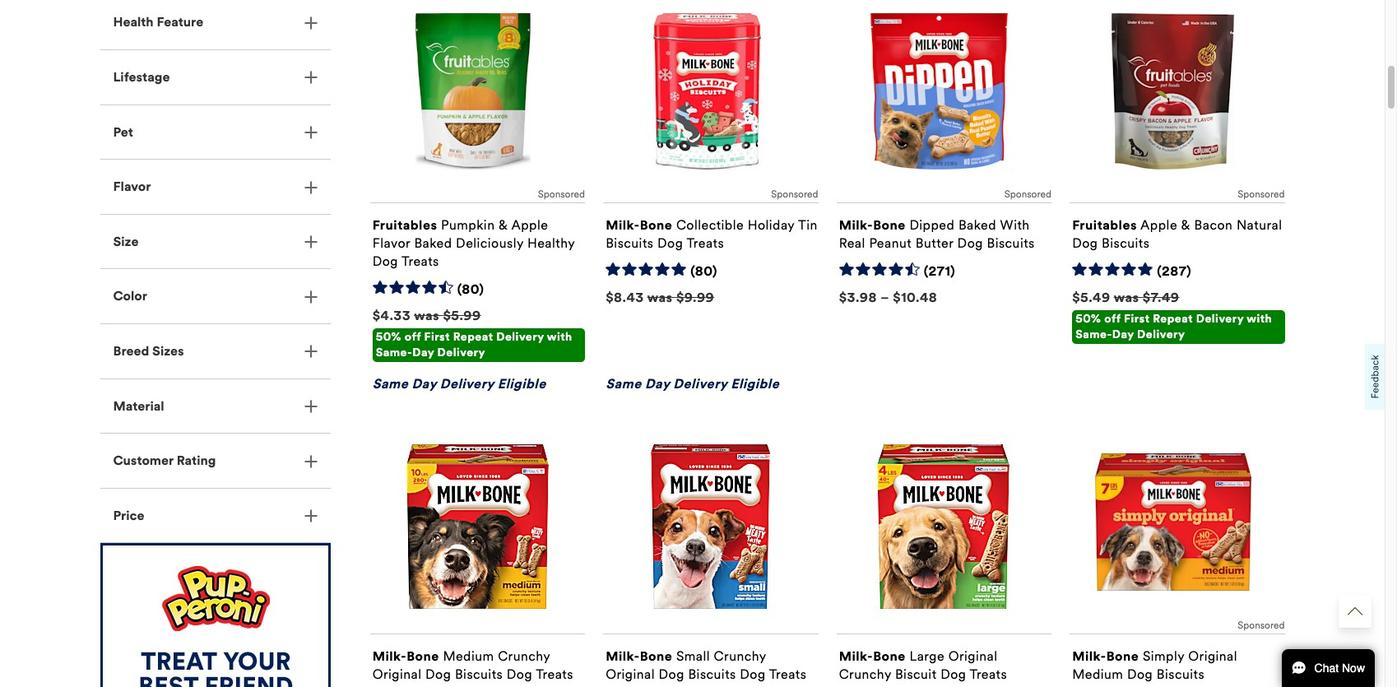 Task type: vqa. For each thing, say whether or not it's contained in the screenshot.
Dog's Fruitables
yes



Task type: describe. For each thing, give the bounding box(es) containing it.
bone for dipped
[[873, 217, 906, 233]]

1 plus icon 2 button from the top
[[100, 0, 330, 49]]

real
[[839, 235, 866, 251]]

8 plus icon 2 image from the top
[[304, 400, 317, 413]]

50% for $4.33
[[376, 330, 402, 344]]

$10.48
[[893, 290, 937, 305]]

milk-bone for dipped baked with real peanut butter dog biscuits
[[839, 217, 906, 233]]

dog inside large original crunchy biscuit dog treats
[[941, 666, 966, 682]]

dog inside pumpkin & apple flavor baked deliciously healthy dog treats
[[373, 254, 398, 269]]

tin
[[798, 217, 818, 233]]

same- for $4.33
[[376, 346, 413, 360]]

1 same from the left
[[373, 376, 408, 391]]

dog inside collectible holiday tin biscuits dog treats
[[658, 235, 683, 251]]

original inside small crunchy original dog biscuits dog treats
[[606, 666, 655, 682]]

was for $8.43
[[647, 290, 673, 305]]

80 reviews element for $9.99
[[691, 264, 717, 281]]

apple & bacon natural dog biscuits
[[1072, 217, 1282, 251]]

10 plus icon 2 button from the top
[[100, 489, 330, 543]]

was for $4.33
[[414, 308, 440, 323]]

2 plus icon 2 button from the top
[[100, 50, 330, 104]]

$7.49
[[1143, 290, 1180, 305]]

(271)
[[924, 264, 955, 279]]

biscuits inside simply original medium dog biscuits
[[1157, 666, 1205, 682]]

baked inside dipped baked with real peanut butter dog biscuits
[[959, 217, 997, 233]]

–
[[881, 290, 890, 305]]

fruitables for baked
[[373, 217, 437, 233]]

$4.33 was $5.99 50% off first repeat delivery with same-day delivery
[[373, 308, 572, 360]]

was for $5.49
[[1114, 290, 1139, 305]]

small
[[676, 648, 710, 664]]

with for $7.49
[[1247, 312, 1272, 326]]

$3.98 – $10.48
[[839, 290, 937, 305]]

styled arrow button link
[[1339, 595, 1372, 628]]

first for $7.49
[[1124, 312, 1150, 326]]

4 plus icon 2 button from the top
[[100, 160, 330, 214]]

1 plus icon 2 image from the top
[[304, 16, 317, 29]]

5 plus icon 2 image from the top
[[304, 235, 317, 249]]

1 same day delivery eligible from the left
[[373, 376, 546, 391]]

simply
[[1143, 648, 1185, 664]]

7 plus icon 2 image from the top
[[304, 345, 317, 358]]

3 plus icon 2 image from the top
[[304, 126, 317, 139]]

(80) for $9.99
[[691, 264, 717, 279]]

sponsored for apple
[[538, 189, 585, 200]]

sponsored for with
[[1005, 189, 1052, 200]]

6 plus icon 2 image from the top
[[304, 290, 317, 303]]

10 plus icon 2 image from the top
[[304, 509, 317, 523]]

& for apple
[[499, 217, 508, 233]]

5 plus icon 2 button from the top
[[100, 215, 330, 269]]

with
[[1000, 217, 1030, 233]]

3 plus icon 2 button from the top
[[100, 105, 330, 159]]

dog inside dipped baked with real peanut butter dog biscuits
[[958, 235, 983, 251]]

natural
[[1237, 217, 1282, 233]]

healthy
[[527, 235, 575, 251]]

milk-bone for medium crunchy original dog biscuits dog treats
[[373, 648, 439, 664]]

milk-bone for large original crunchy biscuit dog treats
[[839, 648, 906, 664]]

biscuits inside collectible holiday tin biscuits dog treats
[[606, 235, 654, 251]]

treats inside collectible holiday tin biscuits dog treats
[[687, 235, 724, 251]]

& for bacon
[[1181, 217, 1191, 233]]

$5.49
[[1072, 290, 1111, 305]]

bone for small
[[640, 648, 673, 664]]

crunchy for small
[[714, 648, 766, 664]]

2 eligible from the left
[[731, 376, 779, 391]]

biscuits inside medium crunchy original dog biscuits dog treats
[[455, 666, 503, 682]]

2 same from the left
[[606, 376, 642, 391]]

4 plus icon 2 image from the top
[[304, 181, 317, 194]]

6 plus icon 2 button from the top
[[100, 269, 330, 323]]

deliciously
[[456, 235, 524, 251]]

1 eligible from the left
[[498, 376, 546, 391]]

repeat for $5.99
[[453, 330, 493, 344]]

scroll to top image
[[1348, 604, 1363, 619]]



Task type: locate. For each thing, give the bounding box(es) containing it.
50% for $5.49
[[1076, 312, 1101, 326]]

0 vertical spatial baked
[[959, 217, 997, 233]]

milk- for simply original medium dog biscuits
[[1072, 648, 1106, 664]]

1 vertical spatial 50%
[[376, 330, 402, 344]]

1 horizontal spatial 50%
[[1076, 312, 1101, 326]]

1 vertical spatial off
[[405, 330, 421, 344]]

0 horizontal spatial (80)
[[457, 282, 484, 297]]

(80) for $5.99
[[457, 282, 484, 297]]

0 horizontal spatial repeat
[[453, 330, 493, 344]]

1 horizontal spatial was
[[647, 290, 673, 305]]

0 vertical spatial off
[[1104, 312, 1121, 326]]

day inside $5.49 was $7.49 50% off first repeat delivery with same-day delivery
[[1112, 328, 1134, 342]]

crunchy inside medium crunchy original dog biscuits dog treats
[[498, 648, 550, 664]]

1 horizontal spatial same
[[606, 376, 642, 391]]

baked down pumpkin
[[414, 235, 452, 251]]

0 horizontal spatial fruitables
[[373, 217, 437, 233]]

small crunchy original dog biscuits dog treats
[[606, 648, 807, 682]]

collectible
[[676, 217, 744, 233]]

milk-bone for collectible holiday tin biscuits dog treats
[[606, 217, 673, 233]]

bacon
[[1194, 217, 1233, 233]]

& inside pumpkin & apple flavor baked deliciously healthy dog treats
[[499, 217, 508, 233]]

from $3.98 up to $10.48 element
[[839, 290, 937, 305]]

simply original medium dog biscuits
[[1072, 648, 1238, 682]]

apple
[[511, 217, 548, 233], [1141, 217, 1178, 233]]

$9.99
[[676, 290, 714, 305]]

fruitables up flavor
[[373, 217, 437, 233]]

1 horizontal spatial (80)
[[691, 264, 717, 279]]

50% inside $5.49 was $7.49 50% off first repeat delivery with same-day delivery
[[1076, 312, 1101, 326]]

baked inside pumpkin & apple flavor baked deliciously healthy dog treats
[[414, 235, 452, 251]]

same- down $4.33
[[376, 346, 413, 360]]

bone for collectible
[[640, 217, 673, 233]]

dipped baked with real peanut butter dog biscuits
[[839, 217, 1035, 251]]

first down $5.99
[[424, 330, 450, 344]]

repeat for $7.49
[[1153, 312, 1193, 326]]

1 vertical spatial first
[[424, 330, 450, 344]]

1 horizontal spatial eligible
[[731, 376, 779, 391]]

(80) up $5.99
[[457, 282, 484, 297]]

biscuits inside apple & bacon natural dog biscuits
[[1102, 235, 1150, 251]]

first inside $5.49 was $7.49 50% off first repeat delivery with same-day delivery
[[1124, 312, 1150, 326]]

$5.49 was $7.49 50% off first repeat delivery with same-day delivery
[[1072, 290, 1272, 342]]

treats inside large original crunchy biscuit dog treats
[[970, 666, 1007, 682]]

1 vertical spatial 80 reviews element
[[457, 282, 484, 299]]

0 horizontal spatial crunchy
[[498, 648, 550, 664]]

0 horizontal spatial was
[[414, 308, 440, 323]]

2 & from the left
[[1181, 217, 1191, 233]]

milk- for small crunchy original dog biscuits dog treats
[[606, 648, 640, 664]]

1 & from the left
[[499, 217, 508, 233]]

0 vertical spatial first
[[1124, 312, 1150, 326]]

287 reviews element
[[1157, 264, 1192, 281]]

collectible holiday tin biscuits dog treats
[[606, 217, 818, 251]]

repeat
[[1153, 312, 1193, 326], [453, 330, 493, 344]]

treats inside small crunchy original dog biscuits dog treats
[[769, 666, 807, 682]]

repeat inside $4.33 was $5.99 50% off first repeat delivery with same-day delivery
[[453, 330, 493, 344]]

same
[[373, 376, 408, 391], [606, 376, 642, 391]]

was left the $7.49
[[1114, 290, 1139, 305]]

2 plus icon 2 image from the top
[[304, 71, 317, 84]]

apple up healthy
[[511, 217, 548, 233]]

0 vertical spatial repeat
[[1153, 312, 1193, 326]]

same- inside $5.49 was $7.49 50% off first repeat delivery with same-day delivery
[[1076, 328, 1112, 342]]

biscuits inside dipped baked with real peanut butter dog biscuits
[[987, 235, 1035, 251]]

day inside $4.33 was $5.99 50% off first repeat delivery with same-day delivery
[[412, 346, 434, 360]]

baked left with
[[959, 217, 997, 233]]

fruitables for dog
[[1072, 217, 1137, 233]]

same day delivery eligible
[[373, 376, 546, 391], [606, 376, 779, 391]]

milk- for large original crunchy biscuit dog treats
[[839, 648, 873, 664]]

0 horizontal spatial same
[[373, 376, 408, 391]]

same- inside $4.33 was $5.99 50% off first repeat delivery with same-day delivery
[[376, 346, 413, 360]]

0 horizontal spatial 80 reviews element
[[457, 282, 484, 299]]

original
[[949, 648, 998, 664], [1188, 648, 1238, 664], [373, 666, 422, 682], [606, 666, 655, 682]]

80 reviews element for $5.99
[[457, 282, 484, 299]]

milk- for collectible holiday tin biscuits dog treats
[[606, 217, 640, 233]]

biscuit
[[895, 666, 937, 682]]

1 vertical spatial (80)
[[457, 282, 484, 297]]

same- down $5.49
[[1076, 328, 1112, 342]]

80 reviews element
[[691, 264, 717, 281], [457, 282, 484, 299]]

(287)
[[1157, 264, 1192, 279]]

$8.43 was $9.99
[[606, 290, 714, 305]]

dog inside simply original medium dog biscuits
[[1127, 666, 1153, 682]]

was
[[647, 290, 673, 305], [1114, 290, 1139, 305], [414, 308, 440, 323]]

0 vertical spatial with
[[1247, 312, 1272, 326]]

off inside $5.49 was $7.49 50% off first repeat delivery with same-day delivery
[[1104, 312, 1121, 326]]

crunchy
[[498, 648, 550, 664], [714, 648, 766, 664], [839, 666, 891, 682]]

biscuits inside small crunchy original dog biscuits dog treats
[[688, 666, 736, 682]]

with inside $4.33 was $5.99 50% off first repeat delivery with same-day delivery
[[547, 330, 572, 344]]

first down the $7.49
[[1124, 312, 1150, 326]]

crunchy inside large original crunchy biscuit dog treats
[[839, 666, 891, 682]]

1 vertical spatial with
[[547, 330, 572, 344]]

medium inside medium crunchy original dog biscuits dog treats
[[443, 648, 494, 664]]

(80)
[[691, 264, 717, 279], [457, 282, 484, 297]]

treats inside pumpkin & apple flavor baked deliciously healthy dog treats
[[402, 254, 439, 269]]

0 vertical spatial 80 reviews element
[[691, 264, 717, 281]]

2 horizontal spatial was
[[1114, 290, 1139, 305]]

eligible
[[498, 376, 546, 391], [731, 376, 779, 391]]

off down $5.49
[[1104, 312, 1121, 326]]

plus icon 2 image
[[304, 16, 317, 29], [304, 71, 317, 84], [304, 126, 317, 139], [304, 181, 317, 194], [304, 235, 317, 249], [304, 290, 317, 303], [304, 345, 317, 358], [304, 400, 317, 413], [304, 455, 317, 468], [304, 509, 317, 523]]

delivery
[[1196, 312, 1244, 326], [1137, 328, 1185, 342], [496, 330, 544, 344], [437, 346, 485, 360], [440, 376, 494, 391], [673, 376, 727, 391]]

large original crunchy biscuit dog treats
[[839, 648, 1007, 682]]

50%
[[1076, 312, 1101, 326], [376, 330, 402, 344]]

bone for simply
[[1106, 648, 1139, 664]]

0 horizontal spatial same day delivery eligible
[[373, 376, 546, 391]]

0 vertical spatial (80)
[[691, 264, 717, 279]]

with inside $5.49 was $7.49 50% off first repeat delivery with same-day delivery
[[1247, 312, 1272, 326]]

off down $4.33
[[405, 330, 421, 344]]

baked
[[959, 217, 997, 233], [414, 235, 452, 251]]

1 horizontal spatial 80 reviews element
[[691, 264, 717, 281]]

bone for large
[[873, 648, 906, 664]]

2 same day delivery eligible from the left
[[606, 376, 779, 391]]

apple up the (287)
[[1141, 217, 1178, 233]]

7 plus icon 2 button from the top
[[100, 324, 330, 378]]

was inside $5.49 was $7.49 50% off first repeat delivery with same-day delivery
[[1114, 290, 1139, 305]]

$5.99
[[443, 308, 481, 323]]

1 horizontal spatial first
[[1124, 312, 1150, 326]]

off
[[1104, 312, 1121, 326], [405, 330, 421, 344]]

treats inside medium crunchy original dog biscuits dog treats
[[536, 666, 573, 682]]

peanut
[[869, 235, 912, 251]]

off for $4.33
[[405, 330, 421, 344]]

0 horizontal spatial &
[[499, 217, 508, 233]]

apple inside apple & bacon natural dog biscuits
[[1141, 217, 1178, 233]]

1 horizontal spatial medium
[[1072, 666, 1124, 682]]

original inside large original crunchy biscuit dog treats
[[949, 648, 998, 664]]

271 reviews element
[[924, 264, 955, 281]]

milk-bone for simply original medium dog biscuits
[[1072, 648, 1139, 664]]

50% down $4.33
[[376, 330, 402, 344]]

milk-
[[606, 217, 640, 233], [839, 217, 873, 233], [373, 648, 407, 664], [606, 648, 640, 664], [839, 648, 873, 664], [1072, 648, 1106, 664]]

0 horizontal spatial baked
[[414, 235, 452, 251]]

was right $8.43
[[647, 290, 673, 305]]

dog
[[658, 235, 683, 251], [958, 235, 983, 251], [1072, 235, 1098, 251], [373, 254, 398, 269], [425, 666, 451, 682], [507, 666, 532, 682], [659, 666, 685, 682], [740, 666, 766, 682], [941, 666, 966, 682], [1127, 666, 1153, 682]]

first inside $4.33 was $5.99 50% off first repeat delivery with same-day delivery
[[424, 330, 450, 344]]

original inside medium crunchy original dog biscuits dog treats
[[373, 666, 422, 682]]

dipped
[[910, 217, 955, 233]]

50% down $5.49
[[1076, 312, 1101, 326]]

$4.33
[[373, 308, 411, 323]]

1 vertical spatial baked
[[414, 235, 452, 251]]

treats
[[687, 235, 724, 251], [402, 254, 439, 269], [536, 666, 573, 682], [769, 666, 807, 682], [970, 666, 1007, 682]]

0 horizontal spatial with
[[547, 330, 572, 344]]

1 horizontal spatial same day delivery eligible
[[606, 376, 779, 391]]

$8.43
[[606, 290, 644, 305]]

1 horizontal spatial apple
[[1141, 217, 1178, 233]]

2 horizontal spatial crunchy
[[839, 666, 891, 682]]

medium
[[443, 648, 494, 664], [1072, 666, 1124, 682]]

1 horizontal spatial with
[[1247, 312, 1272, 326]]

80 reviews element up $9.99
[[691, 264, 717, 281]]

1 fruitables from the left
[[373, 217, 437, 233]]

pumpkin
[[441, 217, 495, 233]]

repeat inside $5.49 was $7.49 50% off first repeat delivery with same-day delivery
[[1153, 312, 1193, 326]]

0 horizontal spatial apple
[[511, 217, 548, 233]]

with for $5.99
[[547, 330, 572, 344]]

repeat down $5.99
[[453, 330, 493, 344]]

sponsored for bacon
[[1238, 189, 1285, 200]]

9 plus icon 2 image from the top
[[304, 455, 317, 468]]

0 vertical spatial medium
[[443, 648, 494, 664]]

1 horizontal spatial fruitables
[[1072, 217, 1137, 233]]

crunchy for medium
[[498, 648, 550, 664]]

original inside simply original medium dog biscuits
[[1188, 648, 1238, 664]]

was right $4.33
[[414, 308, 440, 323]]

& inside apple & bacon natural dog biscuits
[[1181, 217, 1191, 233]]

1 vertical spatial same-
[[376, 346, 413, 360]]

milk-bone
[[606, 217, 673, 233], [839, 217, 906, 233], [373, 648, 439, 664], [606, 648, 673, 664], [839, 648, 906, 664], [1072, 648, 1139, 664]]

with
[[1247, 312, 1272, 326], [547, 330, 572, 344]]

milk- for medium crunchy original dog biscuits dog treats
[[373, 648, 407, 664]]

milk- for dipped baked with real peanut butter dog biscuits
[[839, 217, 873, 233]]

same-
[[1076, 328, 1112, 342], [376, 346, 413, 360]]

1 apple from the left
[[511, 217, 548, 233]]

butter
[[916, 235, 954, 251]]

8 plus icon 2 button from the top
[[100, 379, 330, 433]]

0 horizontal spatial same-
[[376, 346, 413, 360]]

& up the deliciously
[[499, 217, 508, 233]]

1 horizontal spatial crunchy
[[714, 648, 766, 664]]

dog inside apple & bacon natural dog biscuits
[[1072, 235, 1098, 251]]

holiday
[[748, 217, 795, 233]]

& left bacon at top right
[[1181, 217, 1191, 233]]

2 apple from the left
[[1141, 217, 1178, 233]]

0 horizontal spatial off
[[405, 330, 421, 344]]

80 reviews element up $5.99
[[457, 282, 484, 299]]

1 horizontal spatial same-
[[1076, 328, 1112, 342]]

1 vertical spatial medium
[[1072, 666, 1124, 682]]

first
[[1124, 312, 1150, 326], [424, 330, 450, 344]]

2 fruitables from the left
[[1072, 217, 1137, 233]]

fruitables up $5.49
[[1072, 217, 1137, 233]]

&
[[499, 217, 508, 233], [1181, 217, 1191, 233]]

0 vertical spatial 50%
[[1076, 312, 1101, 326]]

crunchy inside small crunchy original dog biscuits dog treats
[[714, 648, 766, 664]]

bone
[[640, 217, 673, 233], [873, 217, 906, 233], [407, 648, 439, 664], [640, 648, 673, 664], [873, 648, 906, 664], [1106, 648, 1139, 664]]

sponsored for tin
[[771, 189, 818, 200]]

1 horizontal spatial off
[[1104, 312, 1121, 326]]

sponsored
[[538, 189, 585, 200], [771, 189, 818, 200], [1005, 189, 1052, 200], [1238, 189, 1285, 200], [1238, 619, 1285, 631]]

same- for $5.49
[[1076, 328, 1112, 342]]

1 horizontal spatial repeat
[[1153, 312, 1193, 326]]

0 horizontal spatial medium
[[443, 648, 494, 664]]

medium crunchy original dog biscuits dog treats
[[373, 648, 573, 682]]

apple inside pumpkin & apple flavor baked deliciously healthy dog treats
[[511, 217, 548, 233]]

biscuits
[[606, 235, 654, 251], [987, 235, 1035, 251], [1102, 235, 1150, 251], [455, 666, 503, 682], [688, 666, 736, 682], [1157, 666, 1205, 682]]

was inside $4.33 was $5.99 50% off first repeat delivery with same-day delivery
[[414, 308, 440, 323]]

(80) up $9.99
[[691, 264, 717, 279]]

milk-bone for small crunchy original dog biscuits dog treats
[[606, 648, 673, 664]]

1 horizontal spatial &
[[1181, 217, 1191, 233]]

flavor
[[373, 235, 410, 251]]

0 horizontal spatial first
[[424, 330, 450, 344]]

medium inside simply original medium dog biscuits
[[1072, 666, 1124, 682]]

1 vertical spatial repeat
[[453, 330, 493, 344]]

repeat down the $7.49
[[1153, 312, 1193, 326]]

bone for medium
[[407, 648, 439, 664]]

0 vertical spatial same-
[[1076, 328, 1112, 342]]

large
[[910, 648, 945, 664]]

1 horizontal spatial baked
[[959, 217, 997, 233]]

pumpkin & apple flavor baked deliciously healthy dog treats
[[373, 217, 575, 269]]

off inside $4.33 was $5.99 50% off first repeat delivery with same-day delivery
[[405, 330, 421, 344]]

off for $5.49
[[1104, 312, 1121, 326]]

plus icon 2 button
[[100, 0, 330, 49], [100, 50, 330, 104], [100, 105, 330, 159], [100, 160, 330, 214], [100, 215, 330, 269], [100, 269, 330, 323], [100, 324, 330, 378], [100, 379, 330, 433], [100, 434, 330, 488], [100, 489, 330, 543]]

$3.98
[[839, 290, 877, 305]]

50% inside $4.33 was $5.99 50% off first repeat delivery with same-day delivery
[[376, 330, 402, 344]]

fruitables
[[373, 217, 437, 233], [1072, 217, 1137, 233]]

first for $5.99
[[424, 330, 450, 344]]

day
[[1112, 328, 1134, 342], [412, 346, 434, 360], [412, 376, 437, 391], [645, 376, 670, 391]]

0 horizontal spatial 50%
[[376, 330, 402, 344]]

0 horizontal spatial eligible
[[498, 376, 546, 391]]

9 plus icon 2 button from the top
[[100, 434, 330, 488]]



